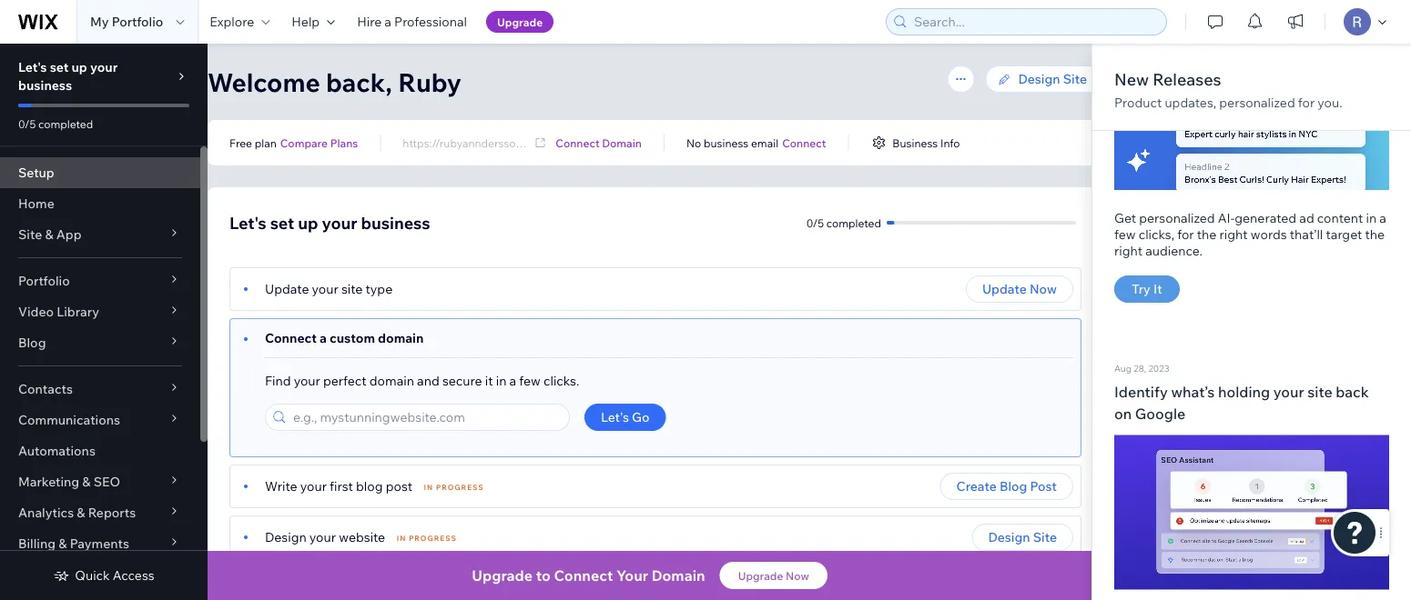 Task type: vqa. For each thing, say whether or not it's contained in the screenshot.
right Update
yes



Task type: locate. For each thing, give the bounding box(es) containing it.
1 vertical spatial domain
[[652, 567, 705, 585]]

1 update from the left
[[265, 281, 309, 297]]

0 horizontal spatial few
[[519, 373, 541, 389]]

portfolio up "video"
[[18, 273, 70, 289]]

few inside get personalized ai-generated ad content in a few clicks, for the right words that'll target the right audience.
[[1114, 227, 1136, 243]]

access
[[113, 568, 154, 584]]

1 horizontal spatial site
[[1308, 383, 1332, 401]]

1 vertical spatial site
[[1308, 383, 1332, 401]]

1 horizontal spatial site
[[1033, 530, 1057, 546]]

2 horizontal spatial let's
[[601, 410, 629, 426]]

& inside marketing & seo popup button
[[82, 474, 91, 490]]

1 horizontal spatial update
[[982, 281, 1027, 297]]

0 horizontal spatial 0/5
[[18, 117, 36, 131]]

personalized right updates,
[[1219, 95, 1295, 111]]

1 vertical spatial up
[[298, 213, 318, 233]]

set
[[50, 59, 69, 75], [270, 213, 294, 233]]

1 horizontal spatial the
[[1365, 227, 1385, 243]]

progress for design your website
[[409, 534, 457, 544]]

1 vertical spatial personalized
[[1139, 211, 1215, 227]]

0 horizontal spatial in
[[397, 534, 406, 544]]

0 horizontal spatial set
[[50, 59, 69, 75]]

1 vertical spatial domain
[[369, 373, 414, 389]]

0 vertical spatial for
[[1298, 95, 1315, 111]]

target
[[1326, 227, 1362, 243]]

personalized
[[1219, 95, 1295, 111], [1139, 211, 1215, 227]]

0 horizontal spatial up
[[71, 59, 87, 75]]

domain up find your perfect domain and secure it in a few clicks. at the left of the page
[[378, 330, 424, 346]]

upgrade to connect your domain
[[472, 567, 705, 585]]

0 horizontal spatial blog
[[18, 335, 46, 351]]

progress right post on the bottom left of page
[[436, 483, 484, 493]]

0/5 up setup
[[18, 117, 36, 131]]

create
[[956, 479, 997, 495]]

site
[[1063, 71, 1087, 87], [18, 227, 42, 243], [1033, 530, 1057, 546]]

0 vertical spatial let's set up your business
[[18, 59, 118, 93]]

0 horizontal spatial 0/5 completed
[[18, 117, 93, 131]]

1 vertical spatial in
[[397, 534, 406, 544]]

1 vertical spatial let's
[[229, 213, 266, 233]]

1 vertical spatial blog
[[1000, 479, 1027, 495]]

1 horizontal spatial 0/5 completed
[[806, 216, 881, 230]]

set inside sidebar element
[[50, 59, 69, 75]]

hire a professional link
[[346, 0, 478, 44]]

0 horizontal spatial the
[[1197, 227, 1217, 243]]

in right post on the bottom left of page
[[424, 483, 434, 493]]

0/5 completed up setup
[[18, 117, 93, 131]]

1 vertical spatial let's set up your business
[[229, 213, 430, 233]]

Search... field
[[909, 9, 1161, 35]]

business
[[893, 136, 938, 150]]

a
[[385, 14, 391, 30], [1380, 211, 1386, 227], [320, 330, 327, 346], [509, 373, 516, 389]]

1 vertical spatial few
[[519, 373, 541, 389]]

blog inside "blog" dropdown button
[[18, 335, 46, 351]]

site & app button
[[0, 219, 200, 250]]

business
[[18, 77, 72, 93], [704, 136, 749, 150], [361, 213, 430, 233]]

content
[[1317, 211, 1363, 227]]

design site down search... field
[[1018, 71, 1087, 87]]

in progress for write your first blog post
[[424, 483, 484, 493]]

https://rubyanndersson.wixsite.com/my-portfolio
[[403, 136, 650, 150]]

automations link
[[0, 436, 200, 467]]

aug
[[1114, 363, 1132, 375]]

1 vertical spatial now
[[786, 569, 809, 583]]

my
[[90, 14, 109, 30]]

0/5 completed down connect link
[[806, 216, 881, 230]]

right down the clicks,
[[1114, 244, 1143, 259]]

design site inside button
[[988, 530, 1057, 546]]

domain left the and
[[369, 373, 414, 389]]

business right no in the top of the page
[[704, 136, 749, 150]]

domain right "your"
[[652, 567, 705, 585]]

0 vertical spatial domain
[[378, 330, 424, 346]]

2 vertical spatial let's
[[601, 410, 629, 426]]

& inside "billing & payments" popup button
[[59, 536, 67, 552]]

your down my
[[90, 59, 118, 75]]

site left new
[[1063, 71, 1087, 87]]

blog left post
[[1000, 479, 1027, 495]]

in progress right post on the bottom left of page
[[424, 483, 484, 493]]

1 horizontal spatial business
[[361, 213, 430, 233]]

few
[[1114, 227, 1136, 243], [519, 373, 541, 389]]

video library
[[18, 304, 99, 320]]

business up type at left
[[361, 213, 430, 233]]

up
[[71, 59, 87, 75], [298, 213, 318, 233]]

1 vertical spatial design site
[[988, 530, 1057, 546]]

that'll
[[1290, 227, 1323, 243]]

1 horizontal spatial few
[[1114, 227, 1136, 243]]

0 vertical spatial blog
[[18, 335, 46, 351]]

update
[[265, 281, 309, 297], [982, 281, 1027, 297]]

upgrade for upgrade to connect your domain
[[472, 567, 533, 585]]

design down create blog post button
[[988, 530, 1030, 546]]

1 horizontal spatial now
[[1030, 281, 1057, 297]]

in right content
[[1366, 211, 1377, 227]]

few down the get
[[1114, 227, 1136, 243]]

in progress down post on the bottom left of page
[[397, 534, 457, 544]]

0 vertical spatial now
[[1030, 281, 1057, 297]]

quick access button
[[53, 568, 154, 584]]

for up audience.
[[1177, 227, 1194, 243]]

write your first blog post
[[265, 479, 412, 495]]

design down search... field
[[1018, 71, 1060, 87]]

0 vertical spatial business
[[18, 77, 72, 93]]

site down post
[[1033, 530, 1057, 546]]

connect a custom domain
[[265, 330, 424, 346]]

completed inside sidebar element
[[38, 117, 93, 131]]

in right website
[[397, 534, 406, 544]]

0 vertical spatial portfolio
[[112, 14, 163, 30]]

home link
[[0, 188, 200, 219]]

upgrade
[[497, 15, 543, 29], [472, 567, 533, 585], [738, 569, 783, 583]]

connect
[[556, 136, 600, 150], [782, 136, 826, 150], [265, 330, 317, 346], [554, 567, 613, 585]]

for inside get personalized ai-generated ad content in a few clicks, for the right words that'll target the right audience.
[[1177, 227, 1194, 243]]

compare plans link
[[280, 135, 358, 151]]

site down home at the top left
[[18, 227, 42, 243]]

& for analytics
[[77, 505, 85, 521]]

connect right to
[[554, 567, 613, 585]]

perfect
[[323, 373, 367, 389]]

let's set up your business down my
[[18, 59, 118, 93]]

for left you.
[[1298, 95, 1315, 111]]

0 horizontal spatial site
[[341, 281, 363, 297]]

& left app
[[45, 227, 53, 243]]

in right it
[[496, 373, 507, 389]]

0 horizontal spatial domain
[[602, 136, 642, 150]]

your left website
[[309, 530, 336, 546]]

0 horizontal spatial site
[[18, 227, 42, 243]]

0 vertical spatial set
[[50, 59, 69, 75]]

personalized up the clicks,
[[1139, 211, 1215, 227]]

& right the billing
[[59, 536, 67, 552]]

1 horizontal spatial completed
[[826, 216, 881, 230]]

new
[[1114, 69, 1149, 89]]

0 vertical spatial 0/5 completed
[[18, 117, 93, 131]]

progress down post on the bottom left of page
[[409, 534, 457, 544]]

connect up find at the bottom of page
[[265, 330, 317, 346]]

in progress for design your website
[[397, 534, 457, 544]]

2 horizontal spatial site
[[1063, 71, 1087, 87]]

your left the 'first'
[[300, 479, 327, 495]]

0 vertical spatial up
[[71, 59, 87, 75]]

design down 'write'
[[265, 530, 307, 546]]

1 vertical spatial progress
[[409, 534, 457, 544]]

1 horizontal spatial for
[[1298, 95, 1315, 111]]

0 vertical spatial in progress
[[424, 483, 484, 493]]

free plan compare plans
[[229, 136, 358, 150]]

my portfolio
[[90, 14, 163, 30]]

0 vertical spatial personalized
[[1219, 95, 1295, 111]]

1 horizontal spatial 0/5
[[806, 216, 824, 230]]

28,
[[1134, 363, 1146, 375]]

& inside "analytics & reports" popup button
[[77, 505, 85, 521]]

0/5 down connect link
[[806, 216, 824, 230]]

domain for perfect
[[369, 373, 414, 389]]

in for write your first blog post
[[424, 483, 434, 493]]

0 horizontal spatial let's
[[18, 59, 47, 75]]

0 horizontal spatial now
[[786, 569, 809, 583]]

1 horizontal spatial in
[[1366, 211, 1377, 227]]

setup link
[[0, 157, 200, 188]]

get personalized ai-generated ad content in a few clicks, for the right words that'll target the right audience.
[[1114, 211, 1386, 259]]

1 horizontal spatial set
[[270, 213, 294, 233]]

0 horizontal spatial completed
[[38, 117, 93, 131]]

0 vertical spatial in
[[1366, 211, 1377, 227]]

1 vertical spatial business
[[704, 136, 749, 150]]

0 vertical spatial completed
[[38, 117, 93, 131]]

0 horizontal spatial business
[[18, 77, 72, 93]]

site left type at left
[[341, 281, 363, 297]]

portfolio inside popup button
[[18, 273, 70, 289]]

now inside upgrade now button
[[786, 569, 809, 583]]

update now button
[[966, 276, 1073, 303]]

for inside new releases product updates, personalized for you.
[[1298, 95, 1315, 111]]

in
[[1366, 211, 1377, 227], [496, 373, 507, 389]]

up inside let's set up your business
[[71, 59, 87, 75]]

1 vertical spatial site
[[18, 227, 42, 243]]

hire a professional
[[357, 14, 467, 30]]

0 vertical spatial few
[[1114, 227, 1136, 243]]

design site down create blog post button
[[988, 530, 1057, 546]]

marketing
[[18, 474, 79, 490]]

video library button
[[0, 297, 200, 328]]

1 vertical spatial 0/5 completed
[[806, 216, 881, 230]]

1 horizontal spatial blog
[[1000, 479, 1027, 495]]

marketing & seo button
[[0, 467, 200, 498]]

& for billing
[[59, 536, 67, 552]]

personalized inside get personalized ai-generated ad content in a few clicks, for the right words that'll target the right audience.
[[1139, 211, 1215, 227]]

go
[[632, 410, 650, 426]]

for
[[1298, 95, 1315, 111], [1177, 227, 1194, 243]]

what's
[[1171, 383, 1215, 401]]

0 horizontal spatial in
[[496, 373, 507, 389]]

upgrade now
[[738, 569, 809, 583]]

let's set up your business up update your site type
[[229, 213, 430, 233]]

email
[[751, 136, 778, 150]]

1 vertical spatial portfolio
[[18, 273, 70, 289]]

your right holding
[[1273, 383, 1304, 401]]

0 vertical spatial site
[[1063, 71, 1087, 87]]

2 vertical spatial site
[[1033, 530, 1057, 546]]

the up audience.
[[1197, 227, 1217, 243]]

update for update now
[[982, 281, 1027, 297]]

generated
[[1235, 211, 1297, 227]]

in inside get personalized ai-generated ad content in a few clicks, for the right words that'll target the right audience.
[[1366, 211, 1377, 227]]

0 vertical spatial site
[[341, 281, 363, 297]]

portfolio
[[606, 136, 650, 150]]

compare
[[280, 136, 328, 150]]

0 horizontal spatial personalized
[[1139, 211, 1215, 227]]

welcome
[[208, 66, 320, 98]]

& left reports
[[77, 505, 85, 521]]

clicks.
[[543, 373, 579, 389]]

let's set up your business inside sidebar element
[[18, 59, 118, 93]]

0 vertical spatial 0/5
[[18, 117, 36, 131]]

on
[[1114, 405, 1132, 423]]

1 the from the left
[[1197, 227, 1217, 243]]

a right content
[[1380, 211, 1386, 227]]

1 horizontal spatial in
[[424, 483, 434, 493]]

now
[[1030, 281, 1057, 297], [786, 569, 809, 583]]

0 vertical spatial let's
[[18, 59, 47, 75]]

blog down "video"
[[18, 335, 46, 351]]

domain left no in the top of the page
[[602, 136, 642, 150]]

the right target on the top of the page
[[1365, 227, 1385, 243]]

& inside site & app dropdown button
[[45, 227, 53, 243]]

0 vertical spatial in
[[424, 483, 434, 493]]

portfolio
[[112, 14, 163, 30], [18, 273, 70, 289]]

design site
[[1018, 71, 1087, 87], [988, 530, 1057, 546]]

portfolio right my
[[112, 14, 163, 30]]

right down ai-
[[1219, 227, 1248, 243]]

1 horizontal spatial personalized
[[1219, 95, 1295, 111]]

2 update from the left
[[982, 281, 1027, 297]]

update inside button
[[982, 281, 1027, 297]]

0 horizontal spatial right
[[1114, 244, 1143, 259]]

1 vertical spatial set
[[270, 213, 294, 233]]

app
[[56, 227, 82, 243]]

0 vertical spatial domain
[[602, 136, 642, 150]]

few left clicks.
[[519, 373, 541, 389]]

connect left portfolio
[[556, 136, 600, 150]]

0 horizontal spatial portfolio
[[18, 273, 70, 289]]

design your website
[[265, 530, 385, 546]]

0 horizontal spatial for
[[1177, 227, 1194, 243]]

now inside update now button
[[1030, 281, 1057, 297]]

site left "back"
[[1308, 383, 1332, 401]]

business up setup
[[18, 77, 72, 93]]

0 vertical spatial progress
[[436, 483, 484, 493]]

0 horizontal spatial let's set up your business
[[18, 59, 118, 93]]

& left seo
[[82, 474, 91, 490]]

2 vertical spatial business
[[361, 213, 430, 233]]

1 vertical spatial for
[[1177, 227, 1194, 243]]

0 horizontal spatial update
[[265, 281, 309, 297]]

completed
[[38, 117, 93, 131], [826, 216, 881, 230]]

blog
[[18, 335, 46, 351], [1000, 479, 1027, 495]]

connect right email
[[782, 136, 826, 150]]

1 vertical spatial in progress
[[397, 534, 457, 544]]



Task type: describe. For each thing, give the bounding box(es) containing it.
business inside let's set up your business
[[18, 77, 72, 93]]

site inside aug 28, 2023 identify what's holding your site back on google
[[1308, 383, 1332, 401]]

a left custom
[[320, 330, 327, 346]]

1 horizontal spatial domain
[[652, 567, 705, 585]]

portfolio button
[[0, 266, 200, 297]]

2 the from the left
[[1365, 227, 1385, 243]]

update for update your site type
[[265, 281, 309, 297]]

your inside aug 28, 2023 identify what's holding your site back on google
[[1273, 383, 1304, 401]]

update now
[[982, 281, 1057, 297]]

quick access
[[75, 568, 154, 584]]

a right it
[[509, 373, 516, 389]]

product
[[1114, 95, 1162, 111]]

sidebar element
[[0, 44, 208, 601]]

try it
[[1132, 282, 1162, 298]]

info
[[940, 136, 960, 150]]

automations
[[18, 443, 96, 459]]

google
[[1135, 405, 1186, 423]]

connect domain
[[556, 136, 642, 150]]

audience.
[[1145, 244, 1203, 259]]

post
[[1030, 479, 1057, 495]]

1 horizontal spatial portfolio
[[112, 14, 163, 30]]

billing & payments
[[18, 536, 129, 552]]

now for upgrade now
[[786, 569, 809, 583]]

billing & payments button
[[0, 529, 200, 560]]

updates,
[[1165, 95, 1216, 111]]

1 vertical spatial 0/5
[[806, 216, 824, 230]]

explore
[[210, 14, 254, 30]]

back,
[[326, 66, 392, 98]]

releases
[[1153, 69, 1221, 89]]

ruby
[[398, 66, 461, 98]]

aug 28, 2023 identify what's holding your site back on google
[[1114, 363, 1369, 423]]

analytics & reports
[[18, 505, 136, 521]]

hire
[[357, 14, 382, 30]]

and
[[417, 373, 439, 389]]

0/5 completed inside sidebar element
[[18, 117, 93, 131]]

back
[[1336, 383, 1369, 401]]

0 vertical spatial design site
[[1018, 71, 1087, 87]]

new releases product updates, personalized for you.
[[1114, 69, 1343, 111]]

connect link
[[782, 135, 826, 151]]

words
[[1251, 227, 1287, 243]]

1 vertical spatial completed
[[826, 216, 881, 230]]

a inside get personalized ai-generated ad content in a few clicks, for the right words that'll target the right audience.
[[1380, 211, 1386, 227]]

0/5 inside sidebar element
[[18, 117, 36, 131]]

communications button
[[0, 405, 200, 436]]

analytics & reports button
[[0, 498, 200, 529]]

let's go button
[[584, 404, 666, 432]]

ai-
[[1218, 211, 1235, 227]]

1 horizontal spatial let's set up your business
[[229, 213, 430, 233]]

welcome back, ruby
[[208, 66, 461, 98]]

blog
[[356, 479, 383, 495]]

in for design your website
[[397, 534, 406, 544]]

design inside button
[[988, 530, 1030, 546]]

your inside let's set up your business
[[90, 59, 118, 75]]

try it link
[[1114, 276, 1180, 304]]

it
[[485, 373, 493, 389]]

design site link
[[986, 66, 1103, 93]]

1 horizontal spatial let's
[[229, 213, 266, 233]]

seo
[[93, 474, 120, 490]]

upgrade for upgrade
[[497, 15, 543, 29]]

home
[[18, 196, 54, 212]]

plans
[[330, 136, 358, 150]]

it
[[1153, 282, 1162, 298]]

create blog post button
[[940, 473, 1073, 501]]

domain for custom
[[378, 330, 424, 346]]

billing
[[18, 536, 56, 552]]

to
[[536, 567, 551, 585]]

upgrade for upgrade now
[[738, 569, 783, 583]]

clicks,
[[1139, 227, 1174, 243]]

contacts button
[[0, 374, 200, 405]]

business info button
[[871, 135, 960, 151]]

now for update now
[[1030, 281, 1057, 297]]

secure
[[442, 373, 482, 389]]

plan
[[255, 136, 277, 150]]

let's inside button
[[601, 410, 629, 426]]

a right hire
[[385, 14, 391, 30]]

contacts
[[18, 381, 73, 397]]

marketing & seo
[[18, 474, 120, 490]]

site inside dropdown button
[[18, 227, 42, 243]]

your up connect a custom domain
[[312, 281, 338, 297]]

holding
[[1218, 383, 1270, 401]]

connect inside connect domain link
[[556, 136, 600, 150]]

post
[[386, 479, 412, 495]]

& for site
[[45, 227, 53, 243]]

your up update your site type
[[322, 213, 357, 233]]

upgrade now button
[[720, 563, 827, 590]]

setup
[[18, 165, 54, 181]]

let's inside sidebar element
[[18, 59, 47, 75]]

library
[[57, 304, 99, 320]]

business info
[[893, 136, 960, 150]]

1 horizontal spatial up
[[298, 213, 318, 233]]

no
[[686, 136, 701, 150]]

e.g., mystunningwebsite.com field
[[288, 405, 564, 431]]

& for marketing
[[82, 474, 91, 490]]

find your perfect domain and secure it in a few clicks.
[[265, 373, 579, 389]]

blog button
[[0, 328, 200, 359]]

website
[[339, 530, 385, 546]]

upgrade button
[[486, 11, 554, 33]]

personalized inside new releases product updates, personalized for you.
[[1219, 95, 1295, 111]]

quick
[[75, 568, 110, 584]]

payments
[[70, 536, 129, 552]]

https://rubyanndersson.wixsite.com/my-portfolio link
[[403, 135, 650, 154]]

your right find at the bottom of page
[[294, 373, 320, 389]]

https://rubyanndersson.wixsite.com/my-
[[403, 136, 606, 150]]

progress for write your first blog post
[[436, 483, 484, 493]]

help
[[292, 14, 320, 30]]

custom
[[330, 330, 375, 346]]

site inside button
[[1033, 530, 1057, 546]]

connect domain link
[[556, 135, 642, 151]]

no business email connect
[[686, 136, 826, 150]]

1 vertical spatial in
[[496, 373, 507, 389]]

type
[[366, 281, 393, 297]]

write
[[265, 479, 297, 495]]

communications
[[18, 412, 120, 428]]

1 horizontal spatial right
[[1219, 227, 1248, 243]]

free
[[229, 136, 252, 150]]

you.
[[1318, 95, 1343, 111]]

find
[[265, 373, 291, 389]]

try
[[1132, 282, 1151, 298]]

site & app
[[18, 227, 82, 243]]

help button
[[281, 0, 346, 44]]

get
[[1114, 211, 1136, 227]]

2 horizontal spatial business
[[704, 136, 749, 150]]

blog inside create blog post button
[[1000, 479, 1027, 495]]



